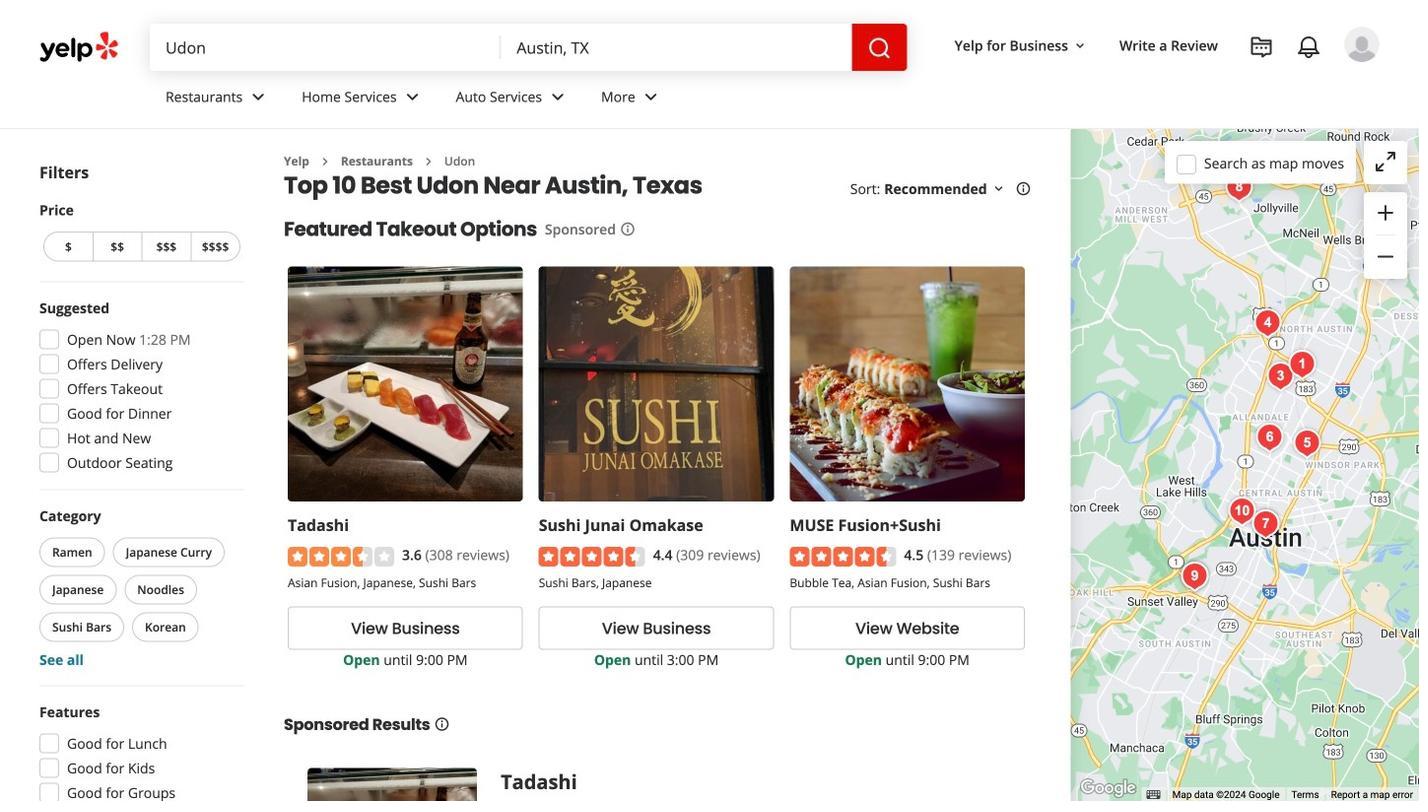 Task type: vqa. For each thing, say whether or not it's contained in the screenshot.
Has Tv on the left of page
no



Task type: describe. For each thing, give the bounding box(es) containing it.
16 chevron right v2 image
[[421, 154, 437, 169]]

ichi-umi sushi & ramen image
[[1261, 357, 1301, 396]]

projects image
[[1250, 36, 1274, 59]]

ruby a. image
[[1345, 27, 1380, 62]]

user actions element
[[939, 25, 1408, 146]]

16 chevron down v2 image
[[1073, 38, 1088, 54]]

maru japanese restaurant image
[[1251, 418, 1290, 457]]

0 vertical spatial 16 info v2 image
[[620, 222, 636, 237]]

bar peached image
[[1223, 492, 1262, 531]]

muse fusion+sushi image
[[1176, 557, 1215, 597]]

16 info v2 image
[[1016, 181, 1032, 197]]

16 chevron down v2 image
[[992, 181, 1007, 197]]

3 24 chevron down v2 image from the left
[[546, 85, 570, 109]]

search image
[[868, 37, 892, 60]]

address, neighborhood, city, state or zip text field
[[501, 24, 852, 71]]

notifications image
[[1298, 36, 1321, 59]]

keyboard shortcuts image
[[1147, 791, 1161, 800]]

komé image
[[1288, 424, 1327, 463]]

muse fusion+sushi image
[[1176, 557, 1215, 597]]

2 24 chevron down v2 image from the left
[[401, 85, 424, 109]]



Task type: locate. For each thing, give the bounding box(es) containing it.
24 chevron down v2 image down the things to do, nail salons, plumbers field
[[247, 85, 270, 109]]

ichi umi sushi image
[[1249, 304, 1288, 343]]

none field the things to do, nail salons, plumbers
[[150, 24, 501, 71]]

map region
[[1027, 0, 1420, 802]]

None field
[[150, 24, 501, 71], [501, 24, 852, 71]]

16 chevron right v2 image
[[317, 154, 333, 169]]

0 horizontal spatial 16 info v2 image
[[434, 717, 450, 733]]

business categories element
[[150, 71, 1380, 128]]

24 chevron down v2 image left 24 chevron down v2 icon on the left
[[546, 85, 570, 109]]

group
[[1365, 192, 1408, 279], [39, 200, 245, 266], [34, 298, 245, 479], [35, 506, 245, 670], [34, 703, 245, 802]]

google image
[[1076, 776, 1141, 802]]

zoom in image
[[1374, 201, 1398, 225]]

2 horizontal spatial 24 chevron down v2 image
[[546, 85, 570, 109]]

sushi junai omakase image
[[1247, 505, 1286, 544], [1247, 505, 1286, 544]]

1 horizontal spatial 24 chevron down v2 image
[[401, 85, 424, 109]]

none field address, neighborhood, city, state or zip
[[501, 24, 852, 71]]

24 chevron down v2 image up 16 chevron right v2 image in the left of the page
[[401, 85, 424, 109]]

zoom out image
[[1374, 245, 1398, 269]]

None search field
[[150, 24, 908, 71]]

expand map image
[[1374, 150, 1398, 173]]

2 none field from the left
[[501, 24, 852, 71]]

0 horizontal spatial 24 chevron down v2 image
[[247, 85, 270, 109]]

1 horizontal spatial 16 info v2 image
[[620, 222, 636, 237]]

24 chevron down v2 image
[[247, 85, 270, 109], [401, 85, 424, 109], [546, 85, 570, 109]]

narrow street 512 image
[[1167, 149, 1206, 188]]

things to do, nail salons, plumbers text field
[[150, 24, 501, 71]]

4.5 star rating image
[[790, 547, 897, 567]]

24 chevron down v2 image
[[640, 85, 663, 109]]

16 info v2 image
[[620, 222, 636, 237], [434, 717, 450, 733]]

1 none field from the left
[[150, 24, 501, 71]]

4.4 star rating image
[[539, 547, 646, 567]]

1 24 chevron down v2 image from the left
[[247, 85, 270, 109]]

1 vertical spatial 16 info v2 image
[[434, 717, 450, 733]]

3.6 star rating image
[[288, 547, 394, 567]]

sugar pine image
[[1283, 345, 1322, 385]]

miyo yakitori & sushi image
[[1220, 168, 1259, 207]]



